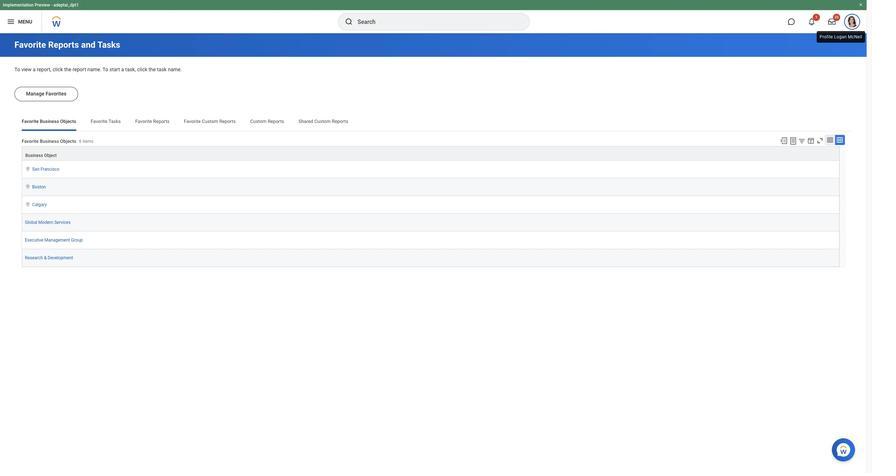 Task type: locate. For each thing, give the bounding box(es) containing it.
favorite business objects 6 items
[[22, 139, 93, 144]]

objects inside tab list
[[60, 119, 76, 124]]

0 vertical spatial tasks
[[97, 40, 120, 50]]

to left the view
[[14, 67, 20, 72]]

tab list containing favorite business objects
[[14, 113, 853, 131]]

3 custom from the left
[[315, 119, 331, 124]]

location image left boston link
[[25, 184, 31, 189]]

2 location image from the top
[[25, 202, 31, 207]]

1 vertical spatial location image
[[25, 202, 31, 207]]

business up favorite business objects 6 items at the top left of page
[[40, 119, 59, 124]]

objects for favorite business objects 6 items
[[60, 139, 76, 144]]

san francisco
[[32, 167, 59, 172]]

objects for favorite business objects
[[60, 119, 76, 124]]

name. right task
[[168, 67, 182, 72]]

2 the from the left
[[149, 67, 156, 72]]

0 vertical spatial objects
[[60, 119, 76, 124]]

business for favorite business objects
[[40, 119, 59, 124]]

executive management group link
[[25, 236, 83, 243]]

2 click from the left
[[137, 67, 147, 72]]

1 horizontal spatial name.
[[168, 67, 182, 72]]

0 horizontal spatial a
[[33, 67, 36, 72]]

notifications large image
[[809, 18, 816, 25]]

calgary link
[[32, 201, 47, 207]]

shared custom reports
[[299, 119, 349, 124]]

2 vertical spatial business
[[25, 153, 43, 158]]

tab list
[[14, 113, 853, 131]]

the left report
[[64, 67, 71, 72]]

research & development
[[25, 255, 73, 260]]

toolbar inside favorite reports and tasks main content
[[777, 135, 846, 146]]

services
[[54, 220, 71, 225]]

1 a from the left
[[33, 67, 36, 72]]

reports for custom reports
[[268, 119, 284, 124]]

select to filter grid data image
[[799, 137, 807, 145]]

name.
[[87, 67, 101, 72], [168, 67, 182, 72]]

1 horizontal spatial a
[[121, 67, 124, 72]]

reports
[[48, 40, 79, 50], [153, 119, 170, 124], [220, 119, 236, 124], [268, 119, 284, 124], [332, 119, 349, 124]]

logan
[[835, 34, 847, 39]]

1 horizontal spatial the
[[149, 67, 156, 72]]

object
[[44, 153, 57, 158]]

workday assistant region
[[833, 436, 859, 462]]

start
[[110, 67, 120, 72]]

1 objects from the top
[[60, 119, 76, 124]]

the left task
[[149, 67, 156, 72]]

2 to from the left
[[103, 67, 108, 72]]

custom
[[202, 119, 218, 124], [250, 119, 267, 124], [315, 119, 331, 124]]

1 vertical spatial objects
[[60, 139, 76, 144]]

group
[[71, 238, 83, 243]]

click right report,
[[53, 67, 63, 72]]

fullscreen image
[[817, 137, 825, 145]]

global modern services
[[25, 220, 71, 225]]

favorite
[[14, 40, 46, 50], [22, 119, 39, 124], [91, 119, 107, 124], [135, 119, 152, 124], [184, 119, 201, 124], [22, 139, 39, 144]]

profile logan mcneil
[[820, 34, 863, 39]]

favorite reports
[[135, 119, 170, 124]]

1 vertical spatial tasks
[[109, 119, 121, 124]]

1 vertical spatial business
[[40, 139, 59, 144]]

click
[[53, 67, 63, 72], [137, 67, 147, 72]]

1 custom from the left
[[202, 119, 218, 124]]

1 horizontal spatial to
[[103, 67, 108, 72]]

0 horizontal spatial to
[[14, 67, 20, 72]]

33 button
[[825, 14, 841, 30]]

0 vertical spatial location image
[[25, 184, 31, 189]]

management
[[44, 238, 70, 243]]

search image
[[345, 17, 354, 26]]

objects up favorite business objects 6 items at the top left of page
[[60, 119, 76, 124]]

0 horizontal spatial custom
[[202, 119, 218, 124]]

report,
[[37, 67, 51, 72]]

menu button
[[0, 10, 42, 33]]

global
[[25, 220, 37, 225]]

to
[[14, 67, 20, 72], [103, 67, 108, 72]]

development
[[48, 255, 73, 260]]

2 objects from the top
[[60, 139, 76, 144]]

favorite tasks
[[91, 119, 121, 124]]

1 name. from the left
[[87, 67, 101, 72]]

business up san
[[25, 153, 43, 158]]

objects left 6 on the left top of page
[[60, 139, 76, 144]]

click right task,
[[137, 67, 147, 72]]

tasks
[[97, 40, 120, 50], [109, 119, 121, 124]]

to left the start on the top of the page
[[103, 67, 108, 72]]

location image left calgary link
[[25, 202, 31, 207]]

task
[[157, 67, 167, 72]]

business
[[40, 119, 59, 124], [40, 139, 59, 144], [25, 153, 43, 158]]

research & development link
[[25, 254, 73, 260]]

objects
[[60, 119, 76, 124], [60, 139, 76, 144]]

global modern services link
[[25, 218, 71, 225]]

favorite reports and tasks
[[14, 40, 120, 50]]

favorites
[[46, 91, 66, 96]]

a right the start on the top of the page
[[121, 67, 124, 72]]

location image
[[25, 184, 31, 189], [25, 202, 31, 207]]

2 horizontal spatial custom
[[315, 119, 331, 124]]

preview
[[35, 3, 50, 8]]

task,
[[125, 67, 136, 72]]

shared
[[299, 119, 313, 124]]

0 horizontal spatial click
[[53, 67, 63, 72]]

implementation preview -   adeptai_dpt1
[[3, 3, 79, 8]]

0 horizontal spatial the
[[64, 67, 71, 72]]

0 vertical spatial business
[[40, 119, 59, 124]]

0 horizontal spatial name.
[[87, 67, 101, 72]]

1 location image from the top
[[25, 184, 31, 189]]

1 horizontal spatial click
[[137, 67, 147, 72]]

and
[[81, 40, 96, 50]]

san
[[32, 167, 40, 172]]

boston
[[32, 184, 46, 189]]

1
[[816, 15, 818, 19]]

a
[[33, 67, 36, 72], [121, 67, 124, 72]]

1 the from the left
[[64, 67, 71, 72]]

toolbar
[[777, 135, 846, 146]]

a right the view
[[33, 67, 36, 72]]

1 horizontal spatial custom
[[250, 119, 267, 124]]

favorite business objects
[[22, 119, 76, 124]]

business up object
[[40, 139, 59, 144]]

1 button
[[804, 14, 821, 30]]

1 to from the left
[[14, 67, 20, 72]]

1 click from the left
[[53, 67, 63, 72]]

the
[[64, 67, 71, 72], [149, 67, 156, 72]]

name. right report
[[87, 67, 101, 72]]

items
[[83, 139, 93, 144]]

location image
[[25, 166, 31, 171]]

location image for boston
[[25, 184, 31, 189]]



Task type: describe. For each thing, give the bounding box(es) containing it.
mcneil
[[849, 34, 863, 39]]

executive
[[25, 238, 43, 243]]

calgary
[[32, 202, 47, 207]]

to view a report, click the report name. to start a task, click the task name.
[[14, 67, 182, 72]]

export to excel image
[[780, 137, 788, 145]]

business object button
[[22, 146, 840, 160]]

inbox large image
[[829, 18, 836, 25]]

&
[[44, 255, 47, 260]]

report
[[73, 67, 86, 72]]

expand table image
[[837, 136, 844, 144]]

location image for calgary
[[25, 202, 31, 207]]

adeptai_dpt1
[[54, 3, 79, 8]]

san francisco link
[[32, 165, 59, 172]]

favorite for favorite reports and tasks
[[14, 40, 46, 50]]

custom for shared
[[315, 119, 331, 124]]

justify image
[[7, 17, 15, 26]]

tab list inside favorite reports and tasks main content
[[14, 113, 853, 131]]

-
[[51, 3, 53, 8]]

business for favorite business objects 6 items
[[40, 139, 59, 144]]

favorite for favorite tasks
[[91, 119, 107, 124]]

2 name. from the left
[[168, 67, 182, 72]]

table image
[[827, 136, 834, 144]]

reports for favorite reports and tasks
[[48, 40, 79, 50]]

research
[[25, 255, 43, 260]]

executive management group
[[25, 238, 83, 243]]

menu banner
[[0, 0, 867, 33]]

close environment banner image
[[859, 3, 864, 7]]

francisco
[[41, 167, 59, 172]]

boston link
[[32, 183, 46, 189]]

manage favorites button
[[14, 87, 78, 101]]

manage favorites
[[26, 91, 66, 96]]

modern
[[38, 220, 53, 225]]

Search Workday  search field
[[358, 14, 515, 30]]

2 custom from the left
[[250, 119, 267, 124]]

business object
[[25, 153, 57, 158]]

favorite for favorite reports
[[135, 119, 152, 124]]

6
[[79, 139, 82, 144]]

favorite for favorite custom reports
[[184, 119, 201, 124]]

click to view/edit grid preferences image
[[808, 137, 816, 145]]

profile logan mcneil tooltip
[[816, 30, 867, 44]]

profile
[[820, 34, 834, 39]]

favorite reports and tasks main content
[[0, 33, 867, 293]]

favorite for favorite business objects
[[22, 119, 39, 124]]

favorite custom reports
[[184, 119, 236, 124]]

reports for favorite reports
[[153, 119, 170, 124]]

manage
[[26, 91, 44, 96]]

implementation
[[3, 3, 34, 8]]

business inside popup button
[[25, 153, 43, 158]]

custom for favorite
[[202, 119, 218, 124]]

2 a from the left
[[121, 67, 124, 72]]

menu
[[18, 19, 32, 24]]

33
[[835, 15, 839, 19]]

business object row
[[22, 146, 840, 161]]

export to worksheets image
[[790, 137, 798, 145]]

custom reports
[[250, 119, 284, 124]]

profile logan mcneil image
[[847, 16, 859, 29]]

view
[[21, 67, 32, 72]]



Task type: vqa. For each thing, say whether or not it's contained in the screenshot.
Full associated with Job Req ID : R-00201
no



